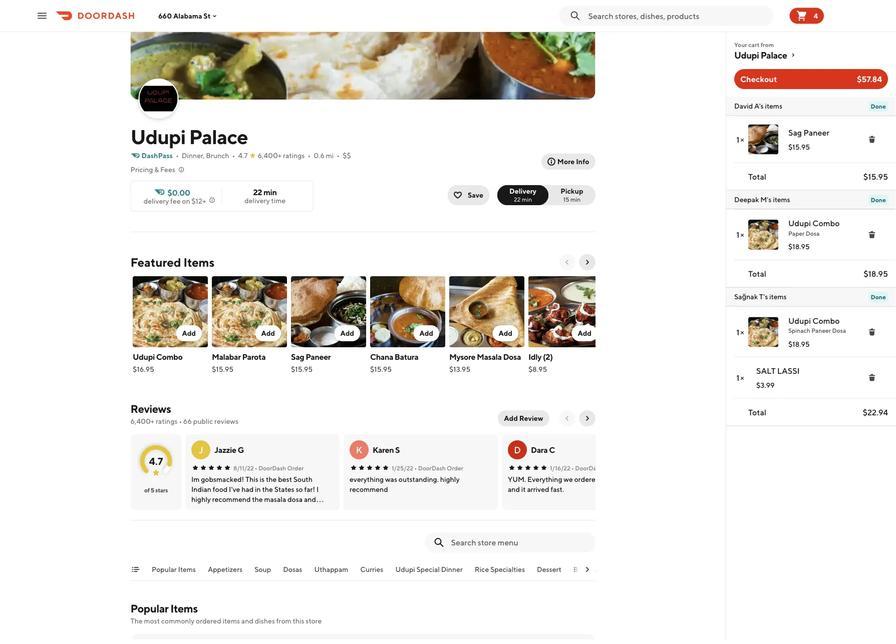 Task type: vqa. For each thing, say whether or not it's contained in the screenshot.


Task type: locate. For each thing, give the bounding box(es) containing it.
2 vertical spatial combo
[[156, 353, 182, 362]]

$8.95
[[528, 366, 547, 374]]

0 vertical spatial palace
[[761, 50, 787, 60]]

0 horizontal spatial order
[[287, 465, 304, 472]]

combo inside udupi combo $16.95
[[156, 353, 182, 362]]

× down david
[[741, 135, 745, 144]]

3 1 from the top
[[737, 328, 740, 337]]

order for d
[[604, 465, 620, 472]]

paneer for sag paneer $15.95
[[306, 353, 331, 362]]

sağnak t's items
[[735, 293, 787, 301]]

5 add button from the left
[[493, 326, 518, 342]]

• inside reviews 6,400+ ratings • 66 public reviews
[[179, 418, 182, 426]]

1 down sağnak
[[737, 328, 740, 337]]

2 vertical spatial paneer
[[306, 353, 331, 362]]

1 vertical spatial remove udupi combo from order image
[[868, 328, 876, 337]]

3 order from the left
[[604, 465, 620, 472]]

1 horizontal spatial udupi palace
[[735, 50, 787, 60]]

1 vertical spatial dosa
[[833, 327, 846, 335]]

udupi down your
[[735, 50, 759, 60]]

sag paneer
[[789, 128, 830, 137]]

ordered
[[196, 618, 221, 626]]

udupi palace down your cart from
[[735, 50, 787, 60]]

mysore
[[449, 353, 475, 362]]

store
[[306, 618, 322, 626]]

1 horizontal spatial dosa
[[806, 230, 820, 237]]

your
[[735, 41, 748, 48]]

1 vertical spatial ratings
[[156, 418, 178, 426]]

items inside 'popular items the most commonly ordered items and dishes from this store'
[[170, 603, 198, 616]]

1 × left $3.99
[[737, 373, 745, 383]]

6,400+ up "22 min delivery time" on the top left of the page
[[258, 152, 282, 160]]

1 horizontal spatial delivery
[[245, 197, 270, 205]]

st
[[204, 12, 211, 20]]

special
[[416, 566, 440, 574]]

0 vertical spatial paneer
[[804, 128, 830, 137]]

• left '0.6'
[[308, 152, 311, 160]]

min for delivery
[[522, 196, 532, 203]]

jazzie g
[[214, 446, 244, 455]]

dinner, brunch
[[182, 152, 229, 160]]

items for popular items the most commonly ordered items and dishes from this store
[[170, 603, 198, 616]]

dosa right masala
[[503, 353, 521, 362]]

min down pickup
[[571, 196, 581, 203]]

0 vertical spatial popular
[[152, 566, 177, 574]]

0 horizontal spatial ratings
[[156, 418, 178, 426]]

0 vertical spatial items
[[184, 255, 215, 270]]

checkout
[[741, 74, 777, 84]]

chana batura image
[[370, 277, 445, 348]]

0 vertical spatial 6,400+
[[258, 152, 282, 160]]

• doordash order right '1/16/22'
[[572, 465, 620, 472]]

2 horizontal spatial • doordash order
[[572, 465, 620, 472]]

6,400+ inside reviews 6,400+ ratings • 66 public reviews
[[131, 418, 154, 426]]

1 vertical spatial $18.95
[[864, 269, 889, 279]]

1 • doordash order from the left
[[255, 465, 304, 472]]

$57.84
[[857, 74, 883, 84]]

0 horizontal spatial doordash
[[258, 465, 286, 472]]

1 1 × from the top
[[737, 135, 745, 144]]

2 total from the top
[[749, 269, 767, 279]]

salt lassi
[[757, 366, 800, 376]]

0 vertical spatial total
[[749, 172, 767, 181]]

2 vertical spatial done
[[871, 294, 887, 301]]

c
[[549, 446, 555, 455]]

1 vertical spatial done
[[871, 196, 887, 203]]

paneer
[[804, 128, 830, 137], [812, 327, 831, 335], [306, 353, 331, 362]]

1 × for spinach paneer dosa
[[737, 328, 745, 337]]

paneer inside udupi combo spinach paneer dosa
[[812, 327, 831, 335]]

udupi inside udupi combo spinach paneer dosa
[[789, 316, 811, 326]]

1 horizontal spatial 22
[[514, 196, 521, 203]]

2 vertical spatial dosa
[[503, 353, 521, 362]]

1 vertical spatial palace
[[189, 125, 248, 149]]

combo for spinach paneer dosa
[[813, 316, 840, 326]]

22 left time
[[253, 188, 262, 197]]

1 remove udupi combo from order image from the top
[[868, 231, 876, 239]]

udupi combo image
[[749, 220, 779, 250], [133, 277, 208, 348], [749, 317, 779, 348]]

karen
[[373, 446, 394, 455]]

remove sag paneer from order image
[[868, 136, 876, 144]]

delivery left the fee
[[144, 197, 169, 205]]

udupi inside button
[[395, 566, 415, 574]]

2 horizontal spatial order
[[604, 465, 620, 472]]

pricing & fees
[[131, 166, 175, 174]]

udupi up the paper at the right of page
[[789, 219, 811, 228]]

featured items heading
[[131, 255, 215, 271]]

2 1 × from the top
[[737, 230, 745, 240]]

from left this
[[277, 618, 291, 626]]

2 horizontal spatial min
[[571, 196, 581, 203]]

items inside button
[[178, 566, 196, 574]]

items for popular items
[[178, 566, 196, 574]]

min down delivery
[[522, 196, 532, 203]]

1 total from the top
[[749, 172, 767, 181]]

2 • doordash order from the left
[[414, 465, 463, 472]]

udupi palace image
[[131, 0, 596, 100], [140, 80, 178, 118]]

soup button
[[254, 565, 271, 581]]

items right featured
[[184, 255, 215, 270]]

items right a's
[[765, 102, 783, 110]]

1 vertical spatial from
[[277, 618, 291, 626]]

$15.95 inside malabar parota $15.95
[[212, 366, 233, 374]]

this
[[293, 618, 304, 626]]

× down sağnak
[[741, 328, 745, 337]]

1 doordash from the left
[[258, 465, 286, 472]]

0 vertical spatial udupi palace
[[735, 50, 787, 60]]

$15.95 for sag paneer
[[291, 366, 312, 374]]

popular
[[152, 566, 177, 574], [131, 603, 169, 616]]

appetizers
[[208, 566, 242, 574]]

0 vertical spatial dosa
[[806, 230, 820, 237]]

2 add button from the left
[[255, 326, 281, 342]]

0 vertical spatial remove udupi combo from order image
[[868, 231, 876, 239]]

list
[[727, 307, 897, 399]]

udupi palace up the dinner,
[[131, 125, 248, 149]]

×
[[741, 135, 745, 144], [741, 230, 745, 240], [741, 328, 745, 337], [741, 373, 745, 383]]

1 vertical spatial paneer
[[812, 327, 831, 335]]

doordash right 8/11/22
[[258, 465, 286, 472]]

dosa right "spinach"
[[833, 327, 846, 335]]

curries button
[[360, 565, 383, 581]]

paneer for sag paneer
[[804, 128, 830, 137]]

• left 66
[[179, 418, 182, 426]]

t's
[[760, 293, 768, 301]]

sag inside sag paneer $15.95
[[291, 353, 304, 362]]

more info button
[[542, 154, 596, 170]]

delivery
[[510, 187, 537, 195]]

1 vertical spatial combo
[[813, 316, 840, 326]]

popular up most
[[131, 603, 169, 616]]

popular for popular items the most commonly ordered items and dishes from this store
[[131, 603, 169, 616]]

udupi combo spinach paneer dosa
[[789, 316, 846, 335]]

curries
[[360, 566, 383, 574]]

dosa right the paper at the right of page
[[806, 230, 820, 237]]

1 vertical spatial sag
[[291, 353, 304, 362]]

items inside 'popular items the most commonly ordered items and dishes from this store'
[[223, 618, 240, 626]]

• doordash order right 8/11/22
[[255, 465, 304, 472]]

1 horizontal spatial sag
[[789, 128, 802, 137]]

masala
[[477, 353, 502, 362]]

1 horizontal spatial order
[[447, 465, 463, 472]]

popular items button
[[152, 565, 196, 581]]

1 for spinach paneer dosa
[[737, 328, 740, 337]]

0 horizontal spatial delivery
[[144, 197, 169, 205]]

items inside heading
[[184, 255, 215, 270]]

min inside the pickup 15 min
[[571, 196, 581, 203]]

dosa inside mysore masala dosa $13.95
[[503, 353, 521, 362]]

0 vertical spatial done
[[871, 103, 887, 110]]

udupi combo image down t's
[[749, 317, 779, 348]]

popular for popular items
[[152, 566, 177, 574]]

combo inside udupi combo spinach paneer dosa
[[813, 316, 840, 326]]

reviews link
[[131, 403, 171, 416]]

delivery left time
[[245, 197, 270, 205]]

combo inside udupi combo paper dosa
[[813, 219, 840, 228]]

david a's items
[[735, 102, 783, 110]]

udupi combo image left the paper at the right of page
[[749, 220, 779, 250]]

mysore masala dosa image
[[449, 277, 524, 348]]

sag paneer image
[[749, 125, 779, 155], [291, 277, 366, 348]]

0 horizontal spatial sag paneer image
[[291, 277, 366, 348]]

min for pickup
[[571, 196, 581, 203]]

0 vertical spatial ratings
[[283, 152, 305, 160]]

remove udupi combo from order image
[[868, 231, 876, 239], [868, 328, 876, 337]]

udupi palace
[[735, 50, 787, 60], [131, 125, 248, 149]]

udupi left special on the left of the page
[[395, 566, 415, 574]]

1 horizontal spatial • doordash order
[[414, 465, 463, 472]]

15
[[563, 196, 570, 203]]

0 horizontal spatial 22
[[253, 188, 262, 197]]

0 vertical spatial $18.95
[[789, 243, 810, 251]]

spinach
[[789, 327, 811, 335]]

0 vertical spatial sag
[[789, 128, 802, 137]]

min inside delivery 22 min
[[522, 196, 532, 203]]

udupi combo image for udupi combo paper dosa
[[749, 220, 779, 250]]

popular inside 'popular items the most commonly ordered items and dishes from this store'
[[131, 603, 169, 616]]

2 × from the top
[[741, 230, 745, 240]]

• right "brunch"
[[232, 152, 235, 160]]

commonly
[[161, 618, 195, 626]]

$15.95
[[789, 143, 810, 151], [864, 172, 889, 181], [212, 366, 233, 374], [291, 366, 312, 374], [370, 366, 392, 374]]

add button for paneer
[[334, 326, 360, 342]]

delivery 22 min
[[510, 187, 537, 203]]

public
[[193, 418, 213, 426]]

udupi for dinner
[[395, 566, 415, 574]]

0 horizontal spatial dosa
[[503, 353, 521, 362]]

doordash for j
[[258, 465, 286, 472]]

palace up "brunch"
[[189, 125, 248, 149]]

items left appetizers
[[178, 566, 196, 574]]

1 left $3.99
[[737, 373, 740, 383]]

combo for udupi combo
[[156, 353, 182, 362]]

doordash right 1/25/22
[[418, 465, 446, 472]]

• doordash order right 1/25/22
[[414, 465, 463, 472]]

1 × down sağnak
[[737, 328, 745, 337]]

1 down deepak
[[737, 230, 740, 240]]

1 1 from the top
[[737, 135, 740, 144]]

fees
[[160, 166, 175, 174]]

add
[[182, 329, 196, 338], [261, 329, 275, 338], [340, 329, 354, 338], [419, 329, 433, 338], [499, 329, 512, 338], [578, 329, 592, 338], [504, 415, 518, 423]]

$15.95 for chana batura
[[370, 366, 392, 374]]

1 vertical spatial sag paneer image
[[291, 277, 366, 348]]

None radio
[[498, 185, 549, 205], [543, 185, 596, 205], [498, 185, 549, 205], [543, 185, 596, 205]]

total down $3.99
[[749, 408, 767, 417]]

1 horizontal spatial doordash
[[418, 465, 446, 472]]

0 horizontal spatial from
[[277, 618, 291, 626]]

$22.94
[[863, 408, 889, 417]]

$12+
[[192, 197, 206, 205]]

2 vertical spatial $18.95
[[789, 340, 810, 349]]

6,400+ down reviews link
[[131, 418, 154, 426]]

rice specialties
[[475, 566, 525, 574]]

dashpass
[[142, 152, 173, 160]]

$13.95
[[449, 366, 470, 374]]

combo
[[813, 219, 840, 228], [813, 316, 840, 326], [156, 353, 182, 362]]

2 vertical spatial total
[[749, 408, 767, 417]]

udupi up "spinach"
[[789, 316, 811, 326]]

udupi up $16.95
[[133, 353, 155, 362]]

ratings left '0.6'
[[283, 152, 305, 160]]

2 order from the left
[[447, 465, 463, 472]]

order
[[287, 465, 304, 472], [447, 465, 463, 472], [604, 465, 620, 472]]

1 vertical spatial popular
[[131, 603, 169, 616]]

min down 6,400+ ratings •
[[264, 188, 277, 197]]

salt
[[757, 366, 776, 376]]

previous button of carousel image
[[564, 259, 572, 267]]

save
[[468, 191, 484, 199]]

0 horizontal spatial sag
[[291, 353, 304, 362]]

specialties
[[490, 566, 525, 574]]

open menu image
[[36, 10, 48, 22]]

4 add button from the left
[[413, 326, 439, 342]]

1 done from the top
[[871, 103, 887, 110]]

list containing udupi combo
[[727, 307, 897, 399]]

4.7 up of 5 stars
[[149, 456, 163, 468]]

3 1 × from the top
[[737, 328, 745, 337]]

1 down david
[[737, 135, 740, 144]]

items for featured items
[[184, 255, 215, 270]]

2 doordash from the left
[[418, 465, 446, 472]]

0 vertical spatial combo
[[813, 219, 840, 228]]

1 horizontal spatial 6,400+
[[258, 152, 282, 160]]

total up sağnak t's items at the right of the page
[[749, 269, 767, 279]]

2 vertical spatial items
[[170, 603, 198, 616]]

× for spinach paneer dosa
[[741, 328, 745, 337]]

ratings down reviews link
[[156, 418, 178, 426]]

1 horizontal spatial sag paneer image
[[749, 125, 779, 155]]

total up deepak m's items
[[749, 172, 767, 181]]

1 × down david
[[737, 135, 745, 144]]

× down deepak
[[741, 230, 745, 240]]

× for $15.95
[[741, 135, 745, 144]]

• doordash order for j
[[255, 465, 304, 472]]

6 add button from the left
[[572, 326, 598, 342]]

0 vertical spatial sag paneer image
[[749, 125, 779, 155]]

stars
[[155, 487, 168, 494]]

udupi up dashpass
[[131, 125, 186, 149]]

2 horizontal spatial dosa
[[833, 327, 846, 335]]

items right t's
[[770, 293, 787, 301]]

1 vertical spatial total
[[749, 269, 767, 279]]

3 add button from the left
[[334, 326, 360, 342]]

4 1 from the top
[[737, 373, 740, 383]]

items right m's
[[773, 195, 791, 204]]

4.7 right "brunch"
[[238, 152, 248, 160]]

doordash right '1/16/22'
[[575, 465, 603, 472]]

add review
[[504, 415, 543, 423]]

$15.95 inside sag paneer $15.95
[[291, 366, 312, 374]]

1 add button from the left
[[176, 326, 202, 342]]

$18.95
[[789, 243, 810, 251], [864, 269, 889, 279], [789, 340, 810, 349]]

2 remove udupi combo from order image from the top
[[868, 328, 876, 337]]

pricing & fees button
[[131, 165, 185, 175]]

batura
[[395, 353, 418, 362]]

palace
[[761, 50, 787, 60], [189, 125, 248, 149]]

1 vertical spatial items
[[178, 566, 196, 574]]

from right cart
[[761, 41, 774, 48]]

add button for batura
[[413, 326, 439, 342]]

popular right show menu categories image
[[152, 566, 177, 574]]

3 • doordash order from the left
[[572, 465, 620, 472]]

items left 'and'
[[223, 618, 240, 626]]

$18.95 for udupi combo paper dosa
[[789, 243, 810, 251]]

22 down delivery
[[514, 196, 521, 203]]

udupi inside udupi combo paper dosa
[[789, 219, 811, 228]]

add for batura
[[419, 329, 433, 338]]

1 × from the top
[[741, 135, 745, 144]]

$15.95 inside chana batura $15.95
[[370, 366, 392, 374]]

1 order from the left
[[287, 465, 304, 472]]

ratings
[[283, 152, 305, 160], [156, 418, 178, 426]]

add button
[[176, 326, 202, 342], [255, 326, 281, 342], [334, 326, 360, 342], [413, 326, 439, 342], [493, 326, 518, 342], [572, 326, 598, 342]]

660 alabama st button
[[158, 12, 219, 20]]

1 × down deepak
[[737, 230, 745, 240]]

beverages
[[573, 566, 607, 574]]

reviews 6,400+ ratings • 66 public reviews
[[131, 403, 239, 426]]

0 horizontal spatial 6,400+
[[131, 418, 154, 426]]

add for combo
[[182, 329, 196, 338]]

1 horizontal spatial from
[[761, 41, 774, 48]]

uthappam
[[314, 566, 348, 574]]

0 horizontal spatial 4.7
[[149, 456, 163, 468]]

3 × from the top
[[741, 328, 745, 337]]

3 doordash from the left
[[575, 465, 603, 472]]

palace down your cart from
[[761, 50, 787, 60]]

3 done from the top
[[871, 294, 887, 301]]

0 vertical spatial from
[[761, 41, 774, 48]]

items up commonly
[[170, 603, 198, 616]]

udupi
[[735, 50, 759, 60], [131, 125, 186, 149], [789, 219, 811, 228], [789, 316, 811, 326], [133, 353, 155, 362], [395, 566, 415, 574]]

dosas button
[[283, 565, 302, 581]]

2 1 from the top
[[737, 230, 740, 240]]

0 horizontal spatial udupi palace
[[131, 125, 248, 149]]

0 horizontal spatial palace
[[189, 125, 248, 149]]

1 vertical spatial 6,400+
[[131, 418, 154, 426]]

0 horizontal spatial min
[[264, 188, 277, 197]]

× left $3.99
[[741, 373, 745, 383]]

2 horizontal spatial doordash
[[575, 465, 603, 472]]

1 vertical spatial 4.7
[[149, 456, 163, 468]]

popular inside button
[[152, 566, 177, 574]]

from inside 'popular items the most commonly ordered items and dishes from this store'
[[277, 618, 291, 626]]

m's
[[761, 195, 772, 204]]

on
[[182, 197, 190, 205]]

show menu categories image
[[132, 566, 140, 574]]

1 horizontal spatial 4.7
[[238, 152, 248, 160]]

1 ×
[[737, 135, 745, 144], [737, 230, 745, 240], [737, 328, 745, 337], [737, 373, 745, 383]]

idly (2) image
[[528, 277, 604, 348]]

22 inside "22 min delivery time"
[[253, 188, 262, 197]]

2 done from the top
[[871, 196, 887, 203]]

rice
[[475, 566, 489, 574]]

0 horizontal spatial • doordash order
[[255, 465, 304, 472]]

udupi inside udupi combo $16.95
[[133, 353, 155, 362]]

1 horizontal spatial min
[[522, 196, 532, 203]]

paneer inside sag paneer $15.95
[[306, 353, 331, 362]]



Task type: describe. For each thing, give the bounding box(es) containing it.
udupi combo $16.95
[[133, 353, 182, 374]]

previous image
[[564, 415, 572, 423]]

0.6 mi • $$
[[314, 152, 351, 160]]

reviews
[[131, 403, 171, 416]]

remove salt lassi from order image
[[868, 374, 876, 382]]

total for udupi combo
[[749, 269, 767, 279]]

and
[[241, 618, 254, 626]]

1 for paper dosa
[[737, 230, 740, 240]]

dishes
[[255, 618, 275, 626]]

order methods option group
[[498, 185, 596, 205]]

udupi for paper
[[789, 219, 811, 228]]

s
[[395, 446, 400, 455]]

dosa inside udupi combo spinach paneer dosa
[[833, 327, 846, 335]]

dashpass •
[[142, 152, 179, 160]]

g
[[237, 446, 244, 455]]

d
[[514, 445, 521, 456]]

doordash for d
[[575, 465, 603, 472]]

1 horizontal spatial ratings
[[283, 152, 305, 160]]

doordash for k
[[418, 465, 446, 472]]

add button for (2)
[[572, 326, 598, 342]]

$18.95 for udupi combo spinach paneer dosa
[[789, 340, 810, 349]]

dosa inside udupi combo paper dosa
[[806, 230, 820, 237]]

items for $18.95
[[773, 195, 791, 204]]

udupi combo image for udupi combo spinach paneer dosa
[[749, 317, 779, 348]]

ratings inside reviews 6,400+ ratings • 66 public reviews
[[156, 418, 178, 426]]

0 vertical spatial 4.7
[[238, 152, 248, 160]]

22 min delivery time
[[245, 188, 286, 205]]

sag for sag paneer $15.95
[[291, 353, 304, 362]]

1 vertical spatial udupi palace
[[131, 125, 248, 149]]

dessert button
[[537, 565, 561, 581]]

$3.99
[[757, 381, 775, 390]]

0.6
[[314, 152, 325, 160]]

$16.95
[[133, 366, 154, 374]]

alabama
[[173, 12, 202, 20]]

delivery fee on $12+
[[144, 197, 206, 205]]

• doordash order for k
[[414, 465, 463, 472]]

delivery inside "22 min delivery time"
[[245, 197, 270, 205]]

done for udupi combo
[[871, 196, 887, 203]]

udupi combo image down featured items heading
[[133, 277, 208, 348]]

• right mi
[[337, 152, 340, 160]]

5
[[151, 487, 154, 494]]

idly (2) $8.95
[[528, 353, 553, 374]]

uthappam button
[[314, 565, 348, 581]]

udupi palace link
[[735, 49, 889, 61]]

add button for combo
[[176, 326, 202, 342]]

1/25/22
[[392, 465, 413, 472]]

dinner,
[[182, 152, 205, 160]]

min inside "22 min delivery time"
[[264, 188, 277, 197]]

1 for $15.95
[[737, 135, 740, 144]]

pickup
[[561, 187, 584, 195]]

• right 8/11/22
[[255, 465, 257, 472]]

popular items
[[152, 566, 196, 574]]

• right '1/16/22'
[[572, 465, 574, 472]]

info
[[576, 158, 590, 166]]

chana
[[370, 353, 393, 362]]

1/16/22
[[550, 465, 571, 472]]

add button for masala
[[493, 326, 518, 342]]

deepak
[[735, 195, 759, 204]]

$15.95 for malabar parota
[[212, 366, 233, 374]]

6,400+ ratings •
[[258, 152, 311, 160]]

items for $15.95
[[765, 102, 783, 110]]

$$
[[343, 152, 351, 160]]

1 × for $15.95
[[737, 135, 745, 144]]

add for parota
[[261, 329, 275, 338]]

sag paneer $15.95
[[291, 353, 331, 374]]

next image
[[584, 415, 592, 423]]

deepak m's items
[[735, 195, 791, 204]]

malabar parota image
[[212, 277, 287, 348]]

4 1 × from the top
[[737, 373, 745, 383]]

rice specialties button
[[475, 565, 525, 581]]

• right 1/25/22
[[414, 465, 417, 472]]

reviews
[[215, 418, 239, 426]]

add button for parota
[[255, 326, 281, 342]]

parota
[[242, 353, 265, 362]]

next button of carousel image
[[584, 259, 592, 267]]

a's
[[755, 102, 764, 110]]

660
[[158, 12, 172, 20]]

dosas
[[283, 566, 302, 574]]

$0.00
[[168, 188, 190, 198]]

sağnak
[[735, 293, 758, 301]]

items for $22.94
[[770, 293, 787, 301]]

Item Search search field
[[451, 538, 588, 549]]

1 × for paper dosa
[[737, 230, 745, 240]]

• doordash order for d
[[572, 465, 620, 472]]

× for paper dosa
[[741, 230, 745, 240]]

dinner
[[441, 566, 463, 574]]

idly
[[528, 353, 542, 362]]

22 inside delivery 22 min
[[514, 196, 521, 203]]

malabar
[[212, 353, 241, 362]]

add for (2)
[[578, 329, 592, 338]]

dessert
[[537, 566, 561, 574]]

order for j
[[287, 465, 304, 472]]

4 × from the top
[[741, 373, 745, 383]]

malabar parota $15.95
[[212, 353, 265, 374]]

mi
[[326, 152, 334, 160]]

karen s
[[373, 446, 400, 455]]

order for k
[[447, 465, 463, 472]]

david
[[735, 102, 753, 110]]

udupi special dinner button
[[395, 565, 463, 581]]

featured
[[131, 255, 181, 270]]

8/11/22
[[233, 465, 254, 472]]

the
[[131, 618, 143, 626]]

total for sag paneer
[[749, 172, 767, 181]]

Store search: begin typing to search for stores available on DoorDash text field
[[589, 10, 770, 21]]

add for masala
[[499, 329, 512, 338]]

remove udupi combo from order image for udupi combo paper dosa
[[868, 231, 876, 239]]

dara c
[[531, 446, 555, 455]]

done for sag paneer
[[871, 103, 887, 110]]

udupi for spinach
[[789, 316, 811, 326]]

add for paneer
[[340, 329, 354, 338]]

pickup 15 min
[[561, 187, 584, 203]]

combo for paper dosa
[[813, 219, 840, 228]]

brunch
[[206, 152, 229, 160]]

sag for sag paneer
[[789, 128, 802, 137]]

k
[[356, 445, 362, 456]]

1 horizontal spatial palace
[[761, 50, 787, 60]]

most
[[144, 618, 160, 626]]

lassi
[[778, 366, 800, 376]]

paper
[[789, 230, 805, 237]]

udupi for $16.95
[[133, 353, 155, 362]]

more info
[[558, 158, 590, 166]]

chana batura $15.95
[[370, 353, 418, 374]]

remove udupi combo from order image for udupi combo spinach paneer dosa
[[868, 328, 876, 337]]

3 total from the top
[[749, 408, 767, 417]]

jazzie
[[214, 446, 236, 455]]

660 alabama st
[[158, 12, 211, 20]]

cart
[[749, 41, 760, 48]]

• left the dinner,
[[176, 152, 179, 160]]

scroll menu navigation right image
[[584, 566, 592, 574]]

your cart from
[[735, 41, 774, 48]]

udupi special dinner
[[395, 566, 463, 574]]

review
[[520, 415, 543, 423]]

beverages button
[[573, 565, 607, 581]]

add review button
[[498, 411, 550, 427]]

time
[[271, 197, 286, 205]]



